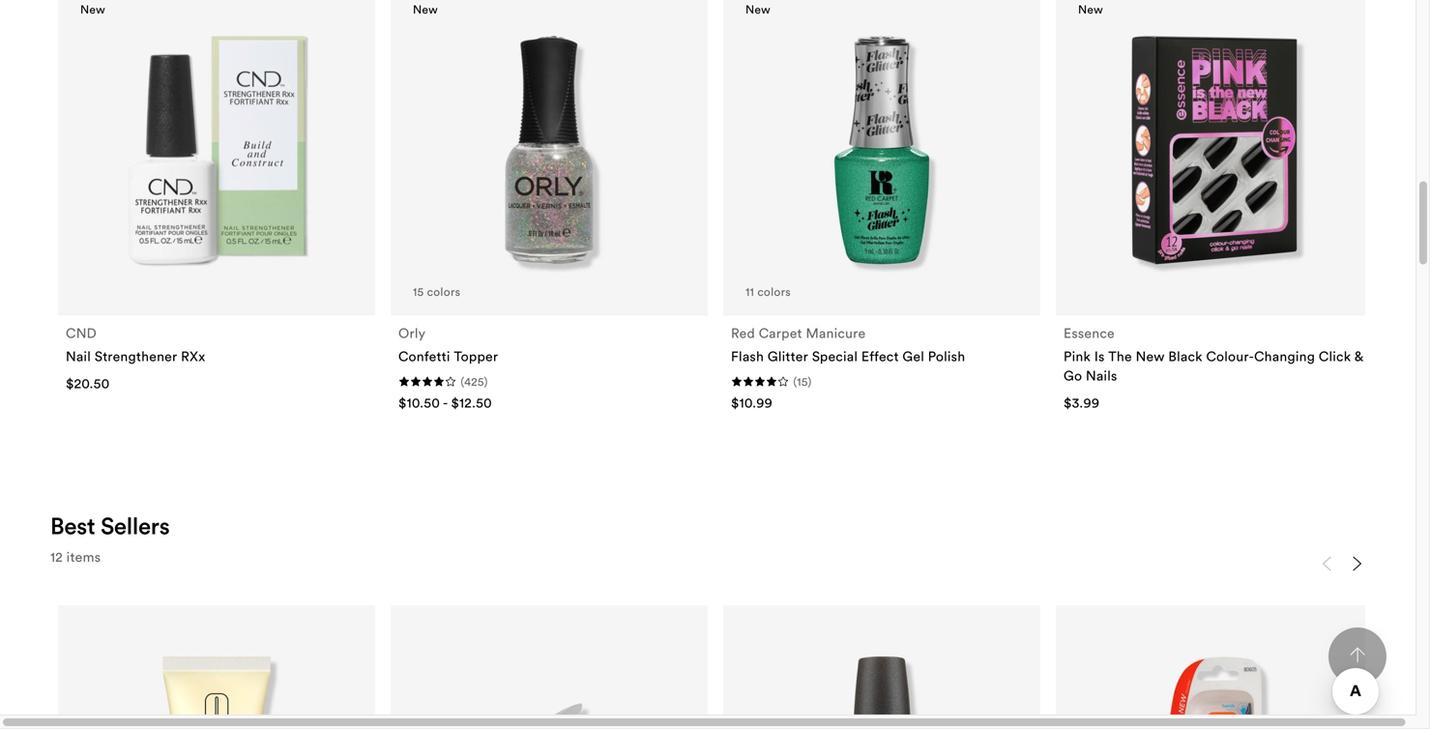 Task type: locate. For each thing, give the bounding box(es) containing it.
1 horizontal spatial 15
[[797, 375, 809, 389]]

$3.99
[[1064, 394, 1100, 412]]

1 ) from the left
[[485, 375, 488, 389]]

new for orly
[[413, 2, 438, 16]]

0 horizontal spatial colors
[[427, 284, 461, 299]]

colors
[[427, 284, 461, 299], [758, 284, 791, 299]]

( up $12.50
[[461, 375, 464, 389]]

click
[[1320, 348, 1352, 365]]

1 horizontal spatial colors
[[758, 284, 791, 299]]

-
[[443, 394, 448, 412]]

0 horizontal spatial (
[[461, 375, 464, 389]]

essence
[[1064, 325, 1115, 342]]

sally hansen nip em neat cuticle nipper 1/2'' jaw image
[[1088, 644, 1342, 729]]

new
[[80, 2, 105, 16], [413, 2, 438, 16], [746, 2, 771, 16], [1079, 2, 1104, 16], [1136, 348, 1166, 365]]

) for $10.50 - $12.50
[[485, 375, 488, 389]]

1 vertical spatial 15
[[797, 375, 809, 389]]

sellers
[[101, 511, 170, 541]]

colors for orly
[[427, 284, 461, 299]]

15
[[413, 284, 424, 299], [797, 375, 809, 389]]

topper
[[454, 348, 498, 365]]

1 horizontal spatial )
[[809, 375, 812, 389]]

1 horizontal spatial (
[[794, 375, 797, 389]]

( down "glitter"
[[794, 375, 797, 389]]

orly confetti topper
[[399, 325, 498, 365]]

15 down "glitter"
[[797, 375, 809, 389]]

2 ( from the left
[[794, 375, 797, 389]]

1 colors from the left
[[427, 284, 461, 299]]

opi top coat image
[[755, 644, 1009, 729]]

items
[[66, 549, 101, 566]]

) up $12.50
[[485, 375, 488, 389]]

0 horizontal spatial 15
[[413, 284, 424, 299]]

) down "glitter"
[[809, 375, 812, 389]]

$12.50
[[451, 394, 492, 412]]

$10.50 - $12.50
[[399, 394, 492, 412]]

cnd nail strengthener rxx $20.50
[[66, 325, 205, 392]]

special
[[812, 348, 858, 365]]

0 horizontal spatial )
[[485, 375, 488, 389]]

gel
[[903, 348, 925, 365]]

2 ) from the left
[[809, 375, 812, 389]]

orly confetti topper image
[[423, 23, 676, 277]]

best sellers 12 items
[[50, 511, 170, 566]]

2 colors from the left
[[758, 284, 791, 299]]

colors right 11
[[758, 284, 791, 299]]

) for $10.99
[[809, 375, 812, 389]]

back to top image
[[1351, 648, 1366, 663]]

go
[[1064, 367, 1083, 385]]

new for red carpet manicure
[[746, 2, 771, 16]]

new inside essence pink is the new black colour-changing click & go nails $3.99
[[1136, 348, 1166, 365]]

colors for red
[[758, 284, 791, 299]]

next slide image
[[1351, 556, 1366, 572]]

changing
[[1255, 348, 1316, 365]]

11
[[746, 284, 755, 299]]

0 vertical spatial 15
[[413, 284, 424, 299]]

(
[[461, 375, 464, 389], [794, 375, 797, 389]]

is
[[1095, 348, 1105, 365]]

red carpet manicure flash glitter special effect gel polish image
[[755, 23, 1009, 277]]

essence pink is the new black colour-changing click & go nails image
[[1088, 23, 1342, 277]]

15 up orly
[[413, 284, 424, 299]]

)
[[485, 375, 488, 389], [809, 375, 812, 389]]

colors up "orly confetti topper"
[[427, 284, 461, 299]]

1 ( from the left
[[461, 375, 464, 389]]

425
[[464, 375, 485, 389]]



Task type: describe. For each thing, give the bounding box(es) containing it.
&
[[1355, 348, 1364, 365]]

$20.50
[[66, 375, 110, 392]]

red
[[731, 325, 756, 342]]

pink
[[1064, 348, 1091, 365]]

previous slide image
[[1320, 556, 1335, 572]]

colour-
[[1207, 348, 1255, 365]]

nails
[[1086, 367, 1118, 385]]

the
[[1109, 348, 1133, 365]]

%1 product carousel region
[[50, 550, 1374, 729]]

red carpet manicure flash glitter special effect gel polish
[[731, 325, 966, 365]]

manicure
[[806, 325, 866, 342]]

new for essence
[[1079, 2, 1104, 16]]

orly
[[399, 325, 426, 342]]

11 colors
[[746, 284, 791, 299]]

( for $10.99
[[794, 375, 797, 389]]

black
[[1169, 348, 1203, 365]]

12
[[50, 549, 63, 566]]

strengthener
[[95, 348, 177, 365]]

glitter
[[768, 348, 809, 365]]

clinique deep comfort hand and cuticle cream image
[[90, 644, 344, 729]]

( 425 )
[[461, 375, 488, 389]]

essence pink is the new black colour-changing click & go nails $3.99
[[1064, 325, 1364, 412]]

cnd
[[66, 325, 97, 342]]

$10.50
[[399, 394, 440, 412]]

new for cnd
[[80, 2, 105, 16]]

carpet
[[759, 325, 803, 342]]

polish
[[929, 348, 966, 365]]

nail
[[66, 348, 91, 365]]

best
[[50, 511, 95, 541]]

tweezerman rockhard cuticle nipper 1/2 in. jaw image
[[423, 644, 676, 729]]

flash
[[731, 348, 764, 365]]

cnd nail strengthener rxx image
[[90, 23, 344, 277]]

effect
[[862, 348, 899, 365]]

( 15 )
[[794, 375, 812, 389]]

15 colors
[[413, 284, 461, 299]]

( for $10.50 - $12.50
[[461, 375, 464, 389]]

$10.99
[[731, 394, 773, 412]]

rxx
[[181, 348, 205, 365]]

confetti
[[399, 348, 451, 365]]



Task type: vqa. For each thing, say whether or not it's contained in the screenshot.
Orly Confetti Topper image
yes



